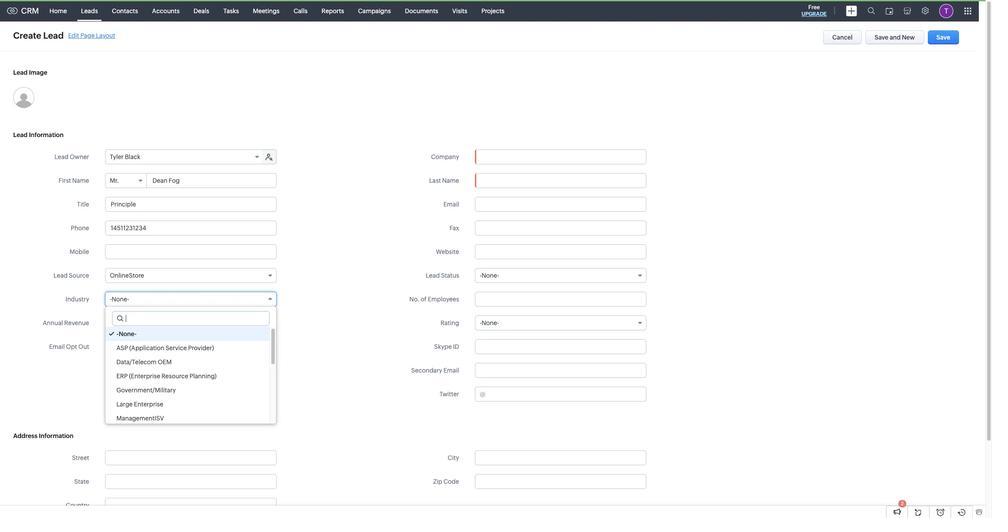Task type: vqa. For each thing, say whether or not it's contained in the screenshot.
GOVERNMENT/MILITARY
yes



Task type: locate. For each thing, give the bounding box(es) containing it.
1 save from the left
[[875, 34, 889, 41]]

home
[[50, 7, 67, 14]]

reports link
[[315, 0, 351, 21]]

erp (enterprise resource planning)
[[117, 373, 217, 380]]

2 vertical spatial email
[[444, 367, 459, 375]]

secondary email
[[412, 367, 459, 375]]

-
[[480, 272, 482, 279], [110, 296, 112, 303], [480, 320, 482, 327], [117, 331, 119, 338]]

None field
[[476, 150, 647, 164], [106, 499, 276, 513], [476, 150, 647, 164], [106, 499, 276, 513]]

data/telecom oem option
[[106, 356, 270, 370]]

None text field
[[475, 173, 647, 188], [147, 174, 276, 188], [105, 197, 277, 212], [105, 221, 277, 236], [475, 245, 647, 260], [475, 292, 647, 307], [105, 475, 277, 490], [106, 499, 276, 513], [475, 173, 647, 188], [147, 174, 276, 188], [105, 197, 277, 212], [105, 221, 277, 236], [475, 245, 647, 260], [475, 292, 647, 307], [105, 475, 277, 490], [106, 499, 276, 513]]

cancel button
[[824, 30, 863, 44]]

-none- down the onlinestore
[[110, 296, 129, 303]]

skype
[[434, 344, 452, 351]]

- down the onlinestore
[[110, 296, 112, 303]]

lead
[[43, 30, 64, 40], [13, 69, 28, 76], [13, 132, 28, 139], [54, 154, 69, 161], [54, 272, 68, 279], [426, 272, 440, 279]]

name right last
[[443, 177, 459, 184]]

oem
[[158, 359, 172, 366]]

-none- field for rating
[[475, 316, 647, 331]]

-none- right rating at left
[[480, 320, 499, 327]]

none- down the onlinestore
[[112, 296, 129, 303]]

- right status
[[480, 272, 482, 279]]

- for rating
[[480, 320, 482, 327]]

save
[[875, 34, 889, 41], [937, 34, 951, 41]]

accounts link
[[145, 0, 187, 21]]

street
[[72, 455, 89, 462]]

lead information
[[13, 132, 64, 139]]

industry
[[66, 296, 89, 303]]

opt
[[66, 344, 77, 351]]

information up lead owner on the left of page
[[29, 132, 64, 139]]

-None- field
[[475, 268, 647, 283], [105, 292, 277, 307], [475, 316, 647, 331]]

save button
[[928, 30, 960, 44]]

information
[[29, 132, 64, 139], [39, 433, 74, 440]]

mr.
[[110, 177, 119, 184]]

erp (enterprise resource planning) option
[[106, 370, 270, 384]]

deals
[[194, 7, 209, 14]]

owner
[[70, 154, 89, 161]]

planning)
[[190, 373, 217, 380]]

0 horizontal spatial name
[[72, 177, 89, 184]]

email left opt
[[49, 344, 65, 351]]

information right address
[[39, 433, 74, 440]]

lead left status
[[426, 272, 440, 279]]

government/military option
[[106, 384, 270, 398]]

government/military
[[117, 387, 176, 394]]

0 horizontal spatial save
[[875, 34, 889, 41]]

lead for lead source
[[54, 272, 68, 279]]

create lead edit page layout
[[13, 30, 115, 40]]

1 name from the left
[[72, 177, 89, 184]]

free
[[809, 4, 821, 11]]

Tyler Black field
[[106, 150, 263, 164]]

asp (application service provider) option
[[106, 342, 270, 356]]

no. of employees
[[410, 296, 459, 303]]

first name
[[59, 177, 89, 184]]

tasks
[[224, 7, 239, 14]]

lead status
[[426, 272, 459, 279]]

annual
[[43, 320, 63, 327]]

edit
[[68, 32, 79, 39]]

of
[[421, 296, 427, 303]]

save left and
[[875, 34, 889, 41]]

email opt out
[[49, 344, 89, 351]]

name right first
[[72, 177, 89, 184]]

secondary
[[412, 367, 443, 375]]

0 vertical spatial -none- field
[[475, 268, 647, 283]]

0 vertical spatial information
[[29, 132, 64, 139]]

create menu image
[[847, 6, 858, 16]]

none- right rating at left
[[482, 320, 499, 327]]

calls
[[294, 7, 308, 14]]

email up "twitter"
[[444, 367, 459, 375]]

provider)
[[188, 345, 214, 352]]

0 vertical spatial email
[[444, 201, 459, 208]]

zip code
[[433, 479, 459, 486]]

last name
[[430, 177, 459, 184]]

none- for lead status
[[482, 272, 499, 279]]

-none- up asp on the left
[[117, 331, 137, 338]]

campaigns link
[[351, 0, 398, 21]]

new
[[903, 34, 916, 41]]

state
[[74, 479, 89, 486]]

save down profile image
[[937, 34, 951, 41]]

black
[[125, 154, 140, 161]]

edit page layout link
[[68, 32, 115, 39]]

free upgrade
[[802, 4, 827, 17]]

none-
[[482, 272, 499, 279], [112, 296, 129, 303], [482, 320, 499, 327], [119, 331, 137, 338]]

large enterprise option
[[106, 398, 270, 412]]

1 vertical spatial -none- field
[[105, 292, 277, 307]]

1 horizontal spatial name
[[443, 177, 459, 184]]

managementisv option
[[106, 412, 270, 426]]

- up asp on the left
[[117, 331, 119, 338]]

email up fax
[[444, 201, 459, 208]]

layout
[[96, 32, 115, 39]]

title
[[77, 201, 89, 208]]

save and new button
[[866, 30, 925, 44]]

name for last name
[[443, 177, 459, 184]]

and
[[890, 34, 901, 41]]

none- up asp on the left
[[119, 331, 137, 338]]

2 name from the left
[[443, 177, 459, 184]]

asp
[[117, 345, 128, 352]]

lead left owner
[[54, 154, 69, 161]]

- for lead status
[[480, 272, 482, 279]]

status
[[441, 272, 459, 279]]

data/telecom
[[117, 359, 157, 366]]

list box
[[106, 327, 276, 426]]

2 vertical spatial -none- field
[[475, 316, 647, 331]]

country
[[66, 503, 89, 510]]

annual revenue
[[43, 320, 89, 327]]

phone
[[71, 225, 89, 232]]

1 horizontal spatial save
[[937, 34, 951, 41]]

None text field
[[476, 150, 647, 164], [475, 197, 647, 212], [475, 221, 647, 236], [105, 245, 277, 260], [113, 312, 269, 326], [115, 316, 276, 331], [475, 340, 647, 355], [475, 364, 647, 378], [487, 388, 647, 402], [105, 451, 277, 466], [475, 451, 647, 466], [475, 475, 647, 490], [476, 150, 647, 164], [475, 197, 647, 212], [475, 221, 647, 236], [105, 245, 277, 260], [113, 312, 269, 326], [115, 316, 276, 331], [475, 340, 647, 355], [475, 364, 647, 378], [487, 388, 647, 402], [105, 451, 277, 466], [475, 451, 647, 466], [475, 475, 647, 490]]

name
[[72, 177, 89, 184], [443, 177, 459, 184]]

lead down image
[[13, 132, 28, 139]]

email
[[444, 201, 459, 208], [49, 344, 65, 351], [444, 367, 459, 375]]

1 vertical spatial email
[[49, 344, 65, 351]]

1 vertical spatial information
[[39, 433, 74, 440]]

none- right status
[[482, 272, 499, 279]]

contacts
[[112, 7, 138, 14]]

lead image
[[13, 69, 47, 76]]

lead left source
[[54, 272, 68, 279]]

no.
[[410, 296, 420, 303]]

save for save
[[937, 34, 951, 41]]

- right rating at left
[[480, 320, 482, 327]]

none- for rating
[[482, 320, 499, 327]]

employees
[[428, 296, 459, 303]]

lead for lead information
[[13, 132, 28, 139]]

2 save from the left
[[937, 34, 951, 41]]

lead left image
[[13, 69, 28, 76]]

home link
[[43, 0, 74, 21]]

mobile
[[70, 249, 89, 256]]

tyler
[[110, 154, 124, 161]]

cancel
[[833, 34, 853, 41]]

-none- right status
[[480, 272, 499, 279]]



Task type: describe. For each thing, give the bounding box(es) containing it.
email for email
[[444, 201, 459, 208]]

crm link
[[7, 6, 39, 15]]

search image
[[868, 7, 876, 15]]

lead left edit
[[43, 30, 64, 40]]

-none- for industry
[[110, 296, 129, 303]]

- inside option
[[117, 331, 119, 338]]

lead for lead status
[[426, 272, 440, 279]]

list box containing -none-
[[106, 327, 276, 426]]

out
[[78, 344, 89, 351]]

campaigns
[[358, 7, 391, 14]]

large
[[117, 401, 133, 408]]

deals link
[[187, 0, 216, 21]]

calendar image
[[886, 7, 894, 14]]

lead for lead image
[[13, 69, 28, 76]]

managementisv
[[117, 415, 164, 422]]

revenue
[[64, 320, 89, 327]]

upgrade
[[802, 11, 827, 17]]

visits
[[453, 7, 468, 14]]

OnlineStore field
[[105, 268, 277, 283]]

-none- for rating
[[480, 320, 499, 327]]

data/telecom oem
[[117, 359, 172, 366]]

address information
[[13, 433, 74, 440]]

enterprise
[[134, 401, 163, 408]]

information for lead information
[[29, 132, 64, 139]]

(application
[[129, 345, 164, 352]]

documents
[[405, 7, 439, 14]]

information for address information
[[39, 433, 74, 440]]

save and new
[[875, 34, 916, 41]]

name for first name
[[72, 177, 89, 184]]

profile image
[[940, 4, 954, 18]]

page
[[80, 32, 95, 39]]

lead owner
[[54, 154, 89, 161]]

-none- inside option
[[117, 331, 137, 338]]

code
[[444, 479, 459, 486]]

- for industry
[[110, 296, 112, 303]]

city
[[448, 455, 459, 462]]

search element
[[863, 0, 881, 22]]

(enterprise
[[129, 373, 160, 380]]

tyler black
[[110, 154, 140, 161]]

erp
[[117, 373, 128, 380]]

accounts
[[152, 7, 180, 14]]

crm
[[21, 6, 39, 15]]

lead for lead owner
[[54, 154, 69, 161]]

rating
[[441, 320, 459, 327]]

image image
[[13, 87, 34, 108]]

email for email opt out
[[49, 344, 65, 351]]

first
[[59, 177, 71, 184]]

zip
[[433, 479, 443, 486]]

meetings
[[253, 7, 280, 14]]

-none- option
[[106, 327, 270, 342]]

lead source
[[54, 272, 89, 279]]

tasks link
[[216, 0, 246, 21]]

website
[[436, 249, 459, 256]]

Mr. field
[[106, 174, 147, 188]]

-none- field for lead status
[[475, 268, 647, 283]]

calls link
[[287, 0, 315, 21]]

company
[[431, 154, 459, 161]]

fax
[[450, 225, 459, 232]]

create menu element
[[841, 0, 863, 21]]

reports
[[322, 7, 344, 14]]

leads
[[81, 7, 98, 14]]

none- for industry
[[112, 296, 129, 303]]

twitter
[[440, 391, 459, 398]]

documents link
[[398, 0, 446, 21]]

projects link
[[475, 0, 512, 21]]

@
[[480, 391, 486, 398]]

address
[[13, 433, 37, 440]]

onlinestore
[[110, 272, 144, 279]]

profile element
[[935, 0, 959, 21]]

contacts link
[[105, 0, 145, 21]]

2
[[902, 502, 904, 507]]

-none- field for industry
[[105, 292, 277, 307]]

save for save and new
[[875, 34, 889, 41]]

-none- for lead status
[[480, 272, 499, 279]]

none- inside option
[[119, 331, 137, 338]]

image
[[29, 69, 47, 76]]

large enterprise
[[117, 401, 163, 408]]

projects
[[482, 7, 505, 14]]

id
[[453, 344, 459, 351]]

service
[[166, 345, 187, 352]]

asp (application service provider)
[[117, 345, 214, 352]]

visits link
[[446, 0, 475, 21]]

source
[[69, 272, 89, 279]]



